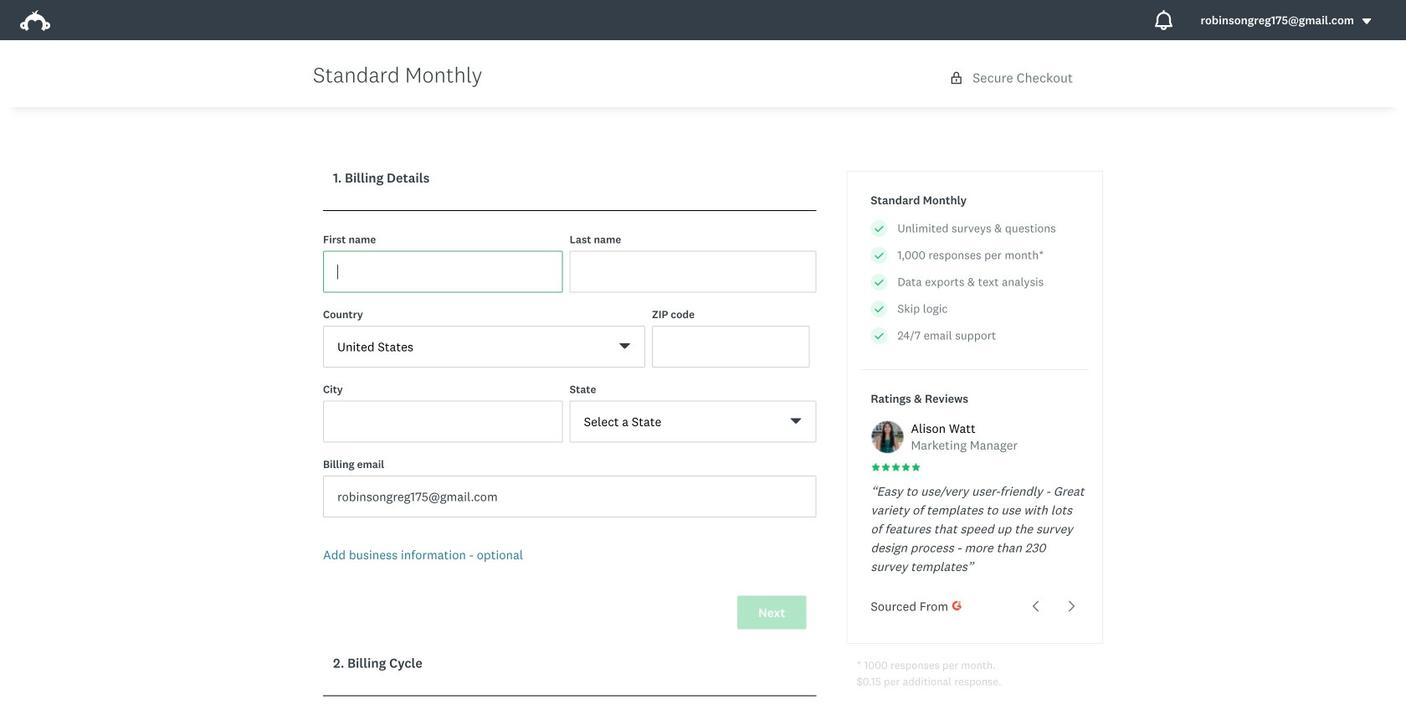 Task type: vqa. For each thing, say whether or not it's contained in the screenshot.
Chevronleft image
yes



Task type: describe. For each thing, give the bounding box(es) containing it.
surveymonkey logo image
[[20, 10, 50, 31]]



Task type: locate. For each thing, give the bounding box(es) containing it.
None text field
[[323, 251, 563, 293], [323, 401, 563, 443], [323, 476, 817, 518], [323, 251, 563, 293], [323, 401, 563, 443], [323, 476, 817, 518]]

products icon image
[[1154, 10, 1174, 30]]

dropdown arrow image
[[1362, 15, 1373, 27]]

None text field
[[570, 251, 817, 293]]

chevronleft image
[[1030, 600, 1043, 613]]

chevronright image
[[1066, 600, 1079, 613]]

None telephone field
[[652, 326, 810, 368]]



